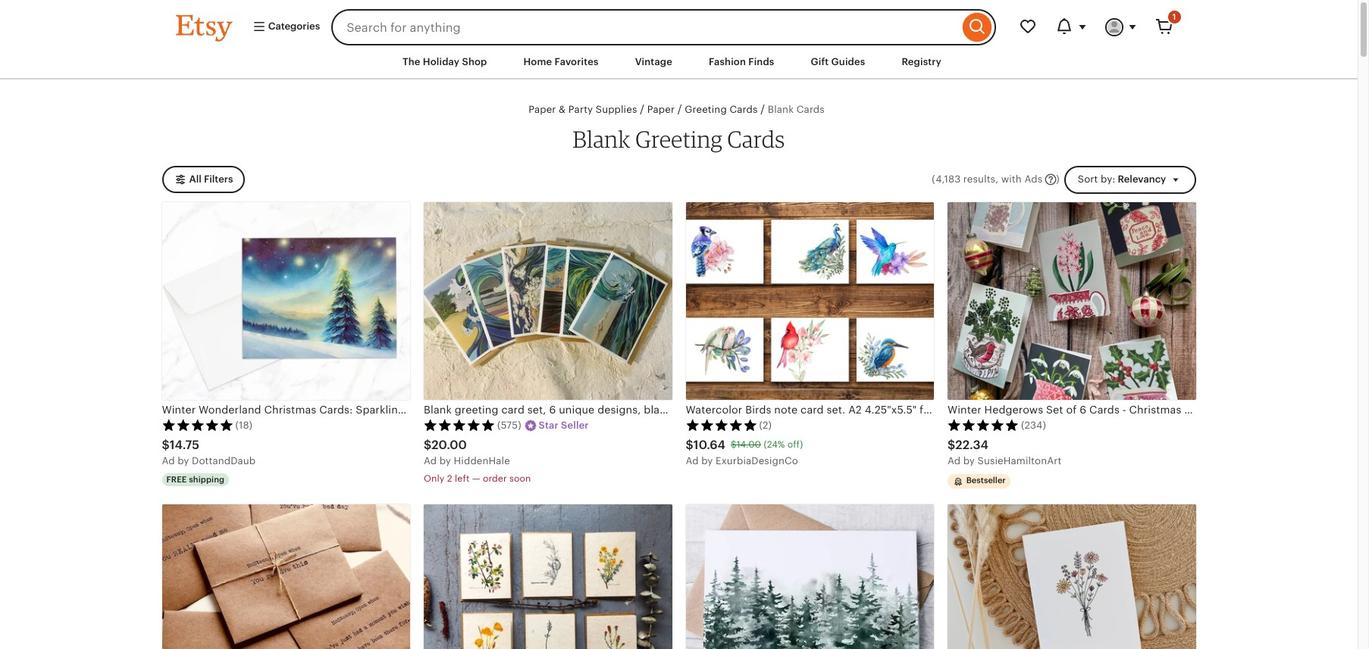 Task type: locate. For each thing, give the bounding box(es) containing it.
1 horizontal spatial paper
[[647, 104, 675, 115]]

b down 20.00
[[440, 456, 446, 467]]

4,183
[[936, 173, 961, 185]]

cards down fashion finds "link"
[[730, 104, 758, 115]]

$ for 20.00
[[424, 438, 432, 452]]

paper
[[529, 104, 556, 115], [647, 104, 675, 115]]

2 paper from the left
[[647, 104, 675, 115]]

b down 22.34
[[964, 456, 970, 467]]

/ left the paper link
[[640, 103, 645, 115]]

y inside $ 14.75 a d b y dottanddaub
[[184, 456, 189, 467]]

y inside $ 10.64 $ 14.00 (24% off) a d b y exurbiadesignco
[[708, 456, 713, 467]]

4 d from the left
[[955, 456, 961, 467]]

3 a from the left
[[686, 456, 693, 467]]

free shipping
[[166, 476, 225, 485]]

1 / from the left
[[640, 103, 645, 115]]

only
[[424, 474, 445, 485]]

fashion
[[709, 56, 746, 67]]

greeting up the blank greeting cards
[[685, 104, 727, 115]]

y down 14.75
[[184, 456, 189, 467]]

3 d from the left
[[693, 456, 699, 467]]

a for 14.75
[[162, 456, 169, 467]]

5 out of 5 stars image up 14.75
[[162, 419, 233, 432]]

paper link
[[647, 103, 675, 115]]

d inside the $ 22.34 a d b y susiehamiltonart
[[955, 456, 961, 467]]

greeting inside "paper & party supplies / paper / greeting cards / blank cards"
[[685, 104, 727, 115]]

the holiday shop
[[403, 56, 487, 67]]

a for 22.34
[[948, 456, 955, 467]]

1 5 out of 5 stars image from the left
[[162, 419, 233, 432]]

fashion finds link
[[698, 49, 786, 76]]

1 link
[[1146, 9, 1183, 46]]

menu bar
[[148, 46, 1210, 80]]

Search for anything text field
[[332, 9, 959, 46]]

14.75
[[170, 438, 199, 452]]

susiehamiltonart
[[978, 456, 1062, 467]]

y inside the $ 22.34 a d b y susiehamiltonart
[[970, 456, 975, 467]]

1 horizontal spatial blank
[[768, 104, 794, 115]]

finds
[[749, 56, 775, 67]]

gift guides
[[811, 56, 866, 67]]

relevancy
[[1118, 174, 1167, 185]]

star seller
[[539, 420, 589, 431]]

home favorites link
[[512, 49, 610, 76]]

b inside $ 14.75 a d b y dottanddaub
[[178, 456, 184, 467]]

$ for 22.34
[[948, 438, 956, 452]]

shipping
[[189, 476, 225, 485]]

—
[[472, 474, 481, 485]]

greeting
[[685, 104, 727, 115], [636, 125, 723, 153]]

y
[[184, 456, 189, 467], [446, 456, 451, 467], [708, 456, 713, 467], [970, 456, 975, 467]]

b inside $ 10.64 $ 14.00 (24% off) a d b y exurbiadesignco
[[702, 456, 708, 467]]

gift guides link
[[800, 49, 877, 76]]

printable botanical cards, greeting card, instant digital download, decorfloral card, boho card, minimal floral card, bouquet card, sympathy image
[[948, 505, 1196, 650]]

y down 22.34
[[970, 456, 975, 467]]

supplies
[[596, 104, 637, 115]]

0 horizontal spatial /
[[640, 103, 645, 115]]

a left exurbiadesignco
[[686, 456, 693, 467]]

a inside the $ 22.34 a d b y susiehamiltonart
[[948, 456, 955, 467]]

1 y from the left
[[184, 456, 189, 467]]

categories
[[266, 21, 320, 32]]

/ right the paper link
[[678, 103, 682, 115]]

0 vertical spatial blank
[[768, 104, 794, 115]]

b inside $ 20.00 a d b y hiddenhale only 2 left — order soon
[[440, 456, 446, 467]]

2 d from the left
[[431, 456, 437, 467]]

a left susiehamiltonart
[[948, 456, 955, 467]]

( 4,183 results,
[[932, 173, 999, 185]]

d for 14.75
[[169, 456, 175, 467]]

b for 14.75
[[178, 456, 184, 467]]

b down 10.64
[[702, 456, 708, 467]]

y down 10.64
[[708, 456, 713, 467]]

20.00
[[432, 438, 467, 452]]

1 d from the left
[[169, 456, 175, 467]]

/ right greeting cards link
[[761, 103, 765, 115]]

blank down finds
[[768, 104, 794, 115]]

home favorites
[[524, 56, 599, 67]]

cards
[[730, 104, 758, 115], [797, 104, 825, 115], [728, 125, 785, 153]]

a up free
[[162, 456, 169, 467]]

y down 20.00
[[446, 456, 451, 467]]

$ inside $ 20.00 a d b y hiddenhale only 2 left — order soon
[[424, 438, 432, 452]]

5 out of 5 stars image up 22.34
[[948, 419, 1019, 432]]

paper left &
[[529, 104, 556, 115]]

None search field
[[332, 9, 996, 46]]

$ inside the $ 22.34 a d b y susiehamiltonart
[[948, 438, 956, 452]]

1 b from the left
[[178, 456, 184, 467]]

menu bar containing the holiday shop
[[148, 46, 1210, 80]]

b down 14.75
[[178, 456, 184, 467]]

a inside $ 10.64 $ 14.00 (24% off) a d b y exurbiadesignco
[[686, 456, 693, 467]]

b for 22.34
[[964, 456, 970, 467]]

5 out of 5 stars image
[[162, 419, 233, 432], [424, 419, 495, 432], [686, 419, 757, 432], [948, 419, 1019, 432]]

a inside $ 20.00 a d b y hiddenhale only 2 left — order soon
[[424, 456, 431, 467]]

)
[[1057, 173, 1060, 185]]

a up only
[[424, 456, 431, 467]]

shop
[[462, 56, 487, 67]]

left
[[455, 474, 470, 485]]

b for 20.00
[[440, 456, 446, 467]]

d
[[169, 456, 175, 467], [431, 456, 437, 467], [693, 456, 699, 467], [955, 456, 961, 467]]

a
[[162, 456, 169, 467], [424, 456, 431, 467], [686, 456, 693, 467], [948, 456, 955, 467]]

5 out of 5 stars image up 10.64
[[686, 419, 757, 432]]

favorites
[[555, 56, 599, 67]]

with
[[1002, 173, 1022, 185]]

greeting down "paper & party supplies / paper / greeting cards / blank cards" at the top
[[636, 125, 723, 153]]

10.64
[[694, 438, 726, 452]]

categories banner
[[148, 0, 1210, 46]]

2 5 out of 5 stars image from the left
[[424, 419, 495, 432]]

blank greeting card set, 6 unique designs, blank cards, tropical ocean waves, 5x7 inch cards with envelopes image
[[424, 203, 672, 400]]

y inside $ 20.00 a d b y hiddenhale only 2 left — order soon
[[446, 456, 451, 467]]

1
[[1173, 12, 1177, 21]]

1 a from the left
[[162, 456, 169, 467]]

5 out of 5 stars image up 20.00
[[424, 419, 495, 432]]

d inside $ 14.75 a d b y dottanddaub
[[169, 456, 175, 467]]

d inside $ 20.00 a d b y hiddenhale only 2 left — order soon
[[431, 456, 437, 467]]

4 5 out of 5 stars image from the left
[[948, 419, 1019, 432]]

$
[[162, 438, 170, 452], [424, 438, 432, 452], [686, 438, 694, 452], [948, 438, 956, 452], [731, 440, 737, 451]]

d down 22.34
[[955, 456, 961, 467]]

2 horizontal spatial /
[[761, 103, 765, 115]]

seller
[[561, 420, 589, 431]]

0 horizontal spatial blank
[[573, 125, 631, 153]]

1 horizontal spatial /
[[678, 103, 682, 115]]

3 y from the left
[[708, 456, 713, 467]]

d up free
[[169, 456, 175, 467]]

b
[[178, 456, 184, 467], [440, 456, 446, 467], [702, 456, 708, 467], [964, 456, 970, 467]]

4 y from the left
[[970, 456, 975, 467]]

blank inside "paper & party supplies / paper / greeting cards / blank cards"
[[768, 104, 794, 115]]

$ 22.34 a d b y susiehamiltonart
[[948, 438, 1062, 467]]

d down 10.64
[[693, 456, 699, 467]]

2 y from the left
[[446, 456, 451, 467]]

3 b from the left
[[702, 456, 708, 467]]

2 a from the left
[[424, 456, 431, 467]]

all filters button
[[162, 166, 245, 194]]

filters
[[204, 174, 233, 185]]

a inside $ 14.75 a d b y dottanddaub
[[162, 456, 169, 467]]

0 vertical spatial greeting
[[685, 104, 727, 115]]

vintage
[[635, 56, 673, 67]]

paper & party supplies / paper / greeting cards / blank cards
[[529, 103, 825, 115]]

/
[[640, 103, 645, 115], [678, 103, 682, 115], [761, 103, 765, 115]]

paper up the blank greeting cards
[[647, 104, 675, 115]]

blank
[[768, 104, 794, 115], [573, 125, 631, 153]]

b inside the $ 22.34 a d b y susiehamiltonart
[[964, 456, 970, 467]]

2 / from the left
[[678, 103, 682, 115]]

d up only
[[431, 456, 437, 467]]

&
[[559, 104, 566, 115]]

blank down supplies
[[573, 125, 631, 153]]

0 horizontal spatial paper
[[529, 104, 556, 115]]

4 b from the left
[[964, 456, 970, 467]]

4 a from the left
[[948, 456, 955, 467]]

2 b from the left
[[440, 456, 446, 467]]

y for 20.00
[[446, 456, 451, 467]]

a for 20.00
[[424, 456, 431, 467]]

$ inside $ 14.75 a d b y dottanddaub
[[162, 438, 170, 452]]



Task type: vqa. For each thing, say whether or not it's contained in the screenshot.
the topmost painting
no



Task type: describe. For each thing, give the bounding box(es) containing it.
(
[[932, 173, 936, 185]]

2
[[447, 474, 452, 485]]

ads
[[1025, 173, 1043, 185]]

results,
[[964, 173, 999, 185]]

5 out of 5 stars image for 20.00
[[424, 419, 495, 432]]

star
[[539, 420, 559, 431]]

(575)
[[497, 420, 521, 431]]

with ads
[[1002, 173, 1043, 185]]

exurbiadesignco
[[716, 456, 798, 467]]

holiday
[[423, 56, 460, 67]]

$ 14.75 a d b y dottanddaub
[[162, 438, 256, 467]]

(234)
[[1022, 420, 1046, 431]]

sort by: relevancy
[[1078, 174, 1167, 185]]

free
[[166, 476, 187, 485]]

personalized open when envelopes and note cards for long distance relationship - deployment gift - ldr anniversary gift - christmas ldr gift image
[[162, 505, 410, 650]]

(24%
[[764, 440, 785, 451]]

1 vertical spatial greeting
[[636, 125, 723, 153]]

categories button
[[241, 14, 327, 41]]

22.34
[[956, 438, 989, 452]]

guides
[[832, 56, 866, 67]]

soon
[[510, 474, 531, 485]]

(2)
[[759, 420, 772, 431]]

sort
[[1078, 174, 1098, 185]]

watercolor birds note card set. a2 4.25"x5.5" floral, nature, watercolor, birds, blank. folded stationery set, kraft envelope. gift set. image
[[686, 203, 934, 400]]

registry link
[[891, 49, 953, 76]]

none search field inside categories banner
[[332, 9, 996, 46]]

plantable seed cards with envelopes || variety pack || eco-friendly || supports women in nepal image
[[424, 505, 672, 650]]

winter hedgerows set of 6 cards  - christmas art, christmas cards, festive cards, holiday cards, blank cards, handmade cards, gifts for her. image
[[948, 203, 1196, 400]]

d for 22.34
[[955, 456, 961, 467]]

14.00
[[737, 440, 761, 451]]

5 out of 5 stars image for 14.75
[[162, 419, 233, 432]]

dottanddaub
[[192, 456, 256, 467]]

registry
[[902, 56, 942, 67]]

cards down greeting cards link
[[728, 125, 785, 153]]

fashion finds
[[709, 56, 775, 67]]

d inside $ 10.64 $ 14.00 (24% off) a d b y exurbiadesignco
[[693, 456, 699, 467]]

order
[[483, 474, 507, 485]]

all filters
[[189, 174, 233, 185]]

home
[[524, 56, 552, 67]]

by:
[[1101, 174, 1116, 185]]

hiddenhale
[[454, 456, 510, 467]]

$ for 14.75
[[162, 438, 170, 452]]

the holiday shop link
[[391, 49, 499, 76]]

d for 20.00
[[431, 456, 437, 467]]

3 / from the left
[[761, 103, 765, 115]]

greeting cards link
[[685, 103, 758, 115]]

5 out of 5 stars image for 22.34
[[948, 419, 1019, 432]]

blank greeting cards
[[573, 125, 785, 153]]

bestseller
[[967, 477, 1006, 486]]

vintage link
[[624, 49, 684, 76]]

3 5 out of 5 stars image from the left
[[686, 419, 757, 432]]

winter wonderland christmas cards: sparkling trees under a celestial starlit sky, watercolor cards set of 5x7 with envelopes image
[[162, 203, 410, 400]]

1 vertical spatial blank
[[573, 125, 631, 153]]

1 paper from the left
[[529, 104, 556, 115]]

all
[[189, 174, 202, 185]]

woodland splendor country card set / textured linen cardstock / folded cards / thank you / country christmas card evergreen forest woods image
[[686, 505, 934, 650]]

gift
[[811, 56, 829, 67]]

off)
[[788, 440, 803, 451]]

$ for 10.64
[[686, 438, 694, 452]]

y for 14.75
[[184, 456, 189, 467]]

y for 22.34
[[970, 456, 975, 467]]

(18)
[[235, 420, 252, 431]]

cards down gift
[[797, 104, 825, 115]]

party
[[569, 104, 593, 115]]

$ 20.00 a d b y hiddenhale only 2 left — order soon
[[424, 438, 531, 485]]

paper & party supplies link
[[529, 103, 637, 115]]

the
[[403, 56, 421, 67]]

$ 10.64 $ 14.00 (24% off) a d b y exurbiadesignco
[[686, 438, 803, 467]]



